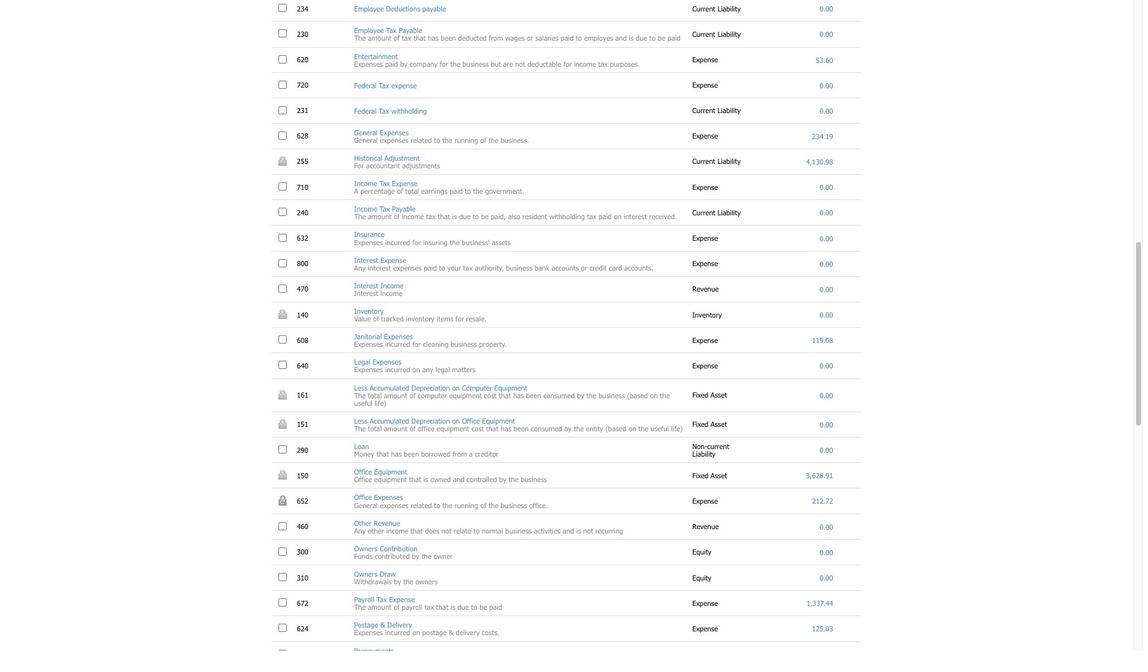 Task type: describe. For each thing, give the bounding box(es) containing it.
800
[[297, 259, 311, 267]]

0.00 for legal expenses expenses incurred on any legal matters
[[820, 362, 834, 370]]

that inside other revenue any other income that does not relate to normal business activities and is not recurring
[[411, 526, 423, 535]]

of inside 'office expenses general expenses related to the running of the business office.'
[[480, 501, 487, 509]]

tax for employee tax payable the amount of tax that has been deducted from wages or salaries paid to employes and is due to be paid
[[386, 26, 397, 34]]

0.00 link for less accumulated depreciation on office equipment the total amount of office equipment cost that has been consumed by the entity (based on the useful life)
[[820, 420, 834, 429]]

paid inside income tax expense a percentage of total earnings paid to the government.
[[450, 186, 463, 195]]

and inside office equipment office equipment that is owned and controlled by the business
[[453, 475, 465, 484]]

assets
[[492, 238, 511, 246]]

expense for payroll tax expense the amount of payroll tax that is due to be paid
[[693, 599, 720, 607]]

0.00 for interest income interest income
[[820, 285, 834, 293]]

interest income link
[[354, 281, 404, 289]]

card
[[609, 263, 622, 271]]

be for payroll tax expense the amount of payroll tax that is due to be paid
[[480, 603, 487, 611]]

life) for less accumulated depreciation on office equipment the total amount of office equipment cost that has been consumed by the entity (based on the useful life)
[[671, 424, 683, 432]]

useful for the total amount of computer equipment cost that has been consumed by the business (based on the useful life)
[[354, 399, 373, 407]]

you cannot delete/archive accounts used by a repeating transaction. image
[[279, 495, 287, 506]]

amount inside less accumulated depreciation on office equipment the total amount of office equipment cost that has been consumed by the entity (based on the useful life)
[[384, 424, 408, 432]]

125.03 link
[[812, 625, 834, 633]]

liability inside non-current liability
[[693, 449, 716, 458]]

you cannot delete/archive accounts used by fixed assets. image for 161
[[279, 390, 287, 399]]

expenses inside interest expense any interest expenses paid to your tax authority, business bank accounts or credit card accounts.
[[393, 263, 422, 271]]

payable for income
[[392, 204, 416, 213]]

inventory for inventory value of tracked inventory items for resale.
[[354, 307, 384, 315]]

0.00 link for insurance expenses incurred for insuring the business' assets
[[820, 234, 834, 242]]

expense
[[391, 81, 417, 89]]

funds
[[354, 552, 373, 560]]

business inside office equipment office equipment that is owned and controlled by the business
[[521, 475, 547, 484]]

total inside income tax expense a percentage of total earnings paid to the government.
[[405, 186, 419, 195]]

income for amount
[[354, 204, 377, 213]]

for inside insurance expenses incurred for insuring the business' assets
[[413, 238, 421, 246]]

income inside entertainment expenses paid by company for the business but are not deductable for income tax purposes.
[[574, 59, 596, 67]]

you cannot delete/archive accounts used by fixed assets. image
[[279, 419, 287, 429]]

paid inside income tax payable the amount of income tax that is due to be paid, also resident withholding tax paid on interest received.
[[599, 212, 612, 220]]

equipment inside office equipment office equipment that is owned and controlled by the business
[[374, 468, 407, 476]]

(based for entity
[[606, 424, 627, 432]]

equity for withdrawals by the owners
[[693, 573, 714, 582]]

accumulated for office
[[370, 417, 409, 425]]

to inside 'office expenses general expenses related to the running of the business office.'
[[434, 501, 440, 509]]

or for credit
[[581, 263, 588, 271]]

119.08
[[812, 336, 834, 344]]

0.00 for other revenue any other income that does not relate to normal business activities and is not recurring
[[820, 523, 834, 531]]

wages
[[505, 33, 525, 42]]

0.00 for insurance expenses incurred for insuring the business' assets
[[820, 234, 834, 242]]

related for general expenses
[[411, 135, 432, 144]]

is inside payroll tax expense the amount of payroll tax that is due to be paid
[[451, 603, 455, 611]]

employee for employee deductions payable
[[354, 4, 384, 12]]

employee deductions payable
[[354, 4, 446, 12]]

for inside janitorial expenses expenses incurred for cleaning business property.
[[413, 340, 421, 348]]

amount for payroll
[[368, 603, 392, 611]]

for inside inventory value of tracked inventory items for resale.
[[456, 314, 464, 323]]

borrowed
[[421, 450, 451, 458]]

owned
[[431, 475, 451, 484]]

interest inside interest expense any interest expenses paid to your tax authority, business bank accounts or credit card accounts.
[[368, 263, 391, 271]]

adjustments
[[402, 161, 440, 169]]

fixed asset for entity
[[693, 420, 730, 428]]

equipment inside office equipment office equipment that is owned and controlled by the business
[[374, 475, 407, 484]]

from inside 'employee tax payable the amount of tax that has been deducted from wages or salaries paid to employes and is due to be paid'
[[489, 33, 503, 42]]

asset for business
[[711, 391, 727, 399]]

by inside less accumulated depreciation on computer equipment the total amount of computer equipment cost that has been consumed by the business (based on the useful life)
[[577, 391, 584, 399]]

(based for business
[[627, 391, 648, 399]]

3,628.91 link
[[806, 471, 834, 480]]

for right deductable
[[564, 59, 572, 67]]

historical adjustment for accountant adjustments
[[354, 153, 440, 169]]

expense inside income tax expense a percentage of total earnings paid to the government.
[[392, 179, 418, 187]]

contribution
[[380, 544, 418, 553]]

212.72
[[812, 497, 834, 505]]

151
[[297, 420, 311, 428]]

expense for entertainment expenses paid by company for the business but are not deductable for income tax purposes.
[[693, 55, 720, 63]]

business inside other revenue any other income that does not relate to normal business activities and is not recurring
[[506, 526, 532, 535]]

delivery
[[388, 621, 412, 629]]

liability for 230
[[718, 29, 741, 37]]

tax for income tax payable the amount of income tax that is due to be paid, also resident withholding tax paid on interest received.
[[380, 204, 390, 213]]

expenses for office expenses
[[380, 501, 409, 509]]

234.19
[[812, 131, 834, 140]]

interest income interest income
[[354, 281, 404, 297]]

expenses inside postage & delivery expenses incurred on postage & delivery costs.
[[354, 629, 383, 637]]

expenses for office
[[374, 493, 403, 501]]

owners draw link
[[354, 570, 396, 578]]

652
[[297, 497, 311, 505]]

owners contribution funds contributed by the owner
[[354, 544, 453, 560]]

by inside owners contribution funds contributed by the owner
[[412, 552, 419, 560]]

office equipment office equipment that is owned and controlled by the business
[[354, 468, 547, 484]]

not inside entertainment expenses paid by company for the business but are not deductable for income tax purposes.
[[515, 59, 526, 67]]

payroll
[[402, 603, 422, 611]]

1 0.00 from the top
[[820, 4, 834, 12]]

3 interest from the top
[[354, 289, 378, 297]]

are
[[503, 59, 513, 67]]

interest expense link
[[354, 255, 406, 264]]

tax inside payroll tax expense the amount of payroll tax that is due to be paid
[[425, 603, 434, 611]]

expenses for entertainment
[[354, 59, 383, 67]]

office
[[418, 424, 435, 432]]

3 fixed from the top
[[693, 471, 709, 479]]

632
[[297, 233, 311, 242]]

by inside entertainment expenses paid by company for the business but are not deductable for income tax purposes.
[[400, 59, 408, 67]]

interest for any
[[354, 255, 378, 264]]

0.00 link for less accumulated depreciation on computer equipment the total amount of computer equipment cost that has been consumed by the business (based on the useful life)
[[820, 391, 834, 399]]

less accumulated depreciation on office equipment the total amount of office equipment cost that has been consumed by the entity (based on the useful life)
[[354, 417, 683, 432]]

activities
[[534, 526, 561, 535]]

tax inside interest expense any interest expenses paid to your tax authority, business bank accounts or credit card accounts.
[[463, 263, 473, 271]]

of inside 'employee tax payable the amount of tax that has been deducted from wages or salaries paid to employes and is due to be paid'
[[394, 33, 400, 42]]

total for less accumulated depreciation on computer equipment the total amount of computer equipment cost that has been consumed by the business (based on the useful life)
[[368, 391, 382, 399]]

expenses down janitorial
[[354, 365, 383, 374]]

incurred inside janitorial expenses expenses incurred for cleaning business property.
[[385, 340, 410, 348]]

310
[[297, 573, 311, 582]]

authority,
[[475, 263, 504, 271]]

0.00 for owners contribution funds contributed by the owner
[[820, 548, 834, 556]]

insurance expenses incurred for insuring the business' assets
[[354, 230, 511, 246]]

payable
[[423, 4, 446, 12]]

the for payroll
[[354, 603, 366, 611]]

employee tax payable the amount of tax that has been deducted from wages or salaries paid to employes and is due to be paid
[[354, 26, 681, 42]]

of inside general expenses general expenses related to the running of the business.
[[480, 135, 487, 144]]

has inside 'employee tax payable the amount of tax that has been deducted from wages or salaries paid to employes and is due to be paid'
[[428, 33, 439, 42]]

less accumulated depreciation on computer equipment the total amount of computer equipment cost that has been consumed by the business (based on the useful life)
[[354, 383, 670, 407]]

a
[[354, 186, 358, 195]]

the inside entertainment expenses paid by company for the business but are not deductable for income tax purposes.
[[451, 59, 460, 67]]

amount for income
[[368, 212, 392, 220]]

expense for general expenses general expenses related to the running of the business.
[[693, 131, 720, 139]]

running for business
[[455, 501, 478, 509]]

expense for janitorial expenses expenses incurred for cleaning business property.
[[693, 336, 720, 344]]

office expenses general expenses related to the running of the business office.
[[354, 493, 548, 509]]

to right employes
[[650, 33, 656, 42]]

the inside income tax expense a percentage of total earnings paid to the government.
[[473, 186, 483, 195]]

less accumulated depreciation on computer equipment link
[[354, 383, 528, 392]]

business inside janitorial expenses expenses incurred for cleaning business property.
[[451, 340, 477, 348]]

any for interest
[[354, 263, 366, 271]]

office inside 'office expenses general expenses related to the running of the business office.'
[[354, 493, 372, 501]]

general for office
[[354, 501, 378, 509]]

revenue inside other revenue any other income that does not relate to normal business activities and is not recurring
[[374, 519, 400, 527]]

from inside loan money that has been borrowed from a creditor
[[453, 450, 467, 458]]

but
[[491, 59, 501, 67]]

entertainment
[[354, 51, 398, 59]]

other
[[354, 519, 372, 527]]

income tax expense a percentage of total earnings paid to the government.
[[354, 179, 525, 195]]

current liability for historical adjustment for accountant adjustments
[[693, 157, 743, 165]]

janitorial expenses link
[[354, 332, 413, 340]]

1,337.44
[[807, 599, 834, 608]]

been inside less accumulated depreciation on computer equipment the total amount of computer equipment cost that has been consumed by the business (based on the useful life)
[[526, 391, 541, 399]]

accounts.
[[625, 263, 654, 271]]

payroll tax expense the amount of payroll tax that is due to be paid
[[354, 595, 502, 611]]

computer
[[418, 391, 447, 399]]

3,628.91
[[806, 471, 834, 480]]

income inside interest income interest income
[[381, 281, 404, 289]]

be inside 'employee tax payable the amount of tax that has been deducted from wages or salaries paid to employes and is due to be paid'
[[658, 33, 666, 42]]

and inside other revenue any other income that does not relate to normal business activities and is not recurring
[[563, 526, 574, 535]]

business inside 'office expenses general expenses related to the running of the business office.'
[[501, 501, 527, 509]]

business inside interest expense any interest expenses paid to your tax authority, business bank accounts or credit card accounts.
[[506, 263, 533, 271]]

other revenue any other income that does not relate to normal business activities and is not recurring
[[354, 519, 623, 535]]

to inside income tax expense a percentage of total earnings paid to the government.
[[465, 186, 471, 195]]

cost for office
[[472, 424, 484, 432]]

640
[[297, 361, 311, 369]]

and inside 'employee tax payable the amount of tax that has been deducted from wages or salaries paid to employes and is due to be paid'
[[616, 33, 627, 42]]

0.00 link for interest income interest income
[[820, 285, 834, 293]]

fixed asset for business
[[693, 391, 730, 399]]

212.72 link
[[812, 497, 834, 505]]

672
[[297, 599, 311, 607]]

current
[[708, 442, 730, 450]]

non-current liability
[[693, 442, 730, 458]]

tax for federal tax expense
[[379, 81, 389, 89]]

less for the total amount of computer equipment cost that has been consumed by the business (based on the useful life)
[[354, 383, 368, 392]]

608
[[297, 336, 311, 344]]

consumed for less accumulated depreciation on computer equipment
[[544, 391, 575, 399]]

employee for employee tax payable the amount of tax that has been deducted from wages or salaries paid to employes and is due to be paid
[[354, 26, 384, 34]]

legal expenses expenses incurred on any legal matters
[[354, 358, 476, 374]]

owners draw withdrawals by the owners
[[354, 570, 438, 586]]

relate
[[454, 526, 471, 535]]

470
[[297, 285, 311, 293]]

equipment for less accumulated depreciation on computer equipment
[[495, 383, 528, 392]]

of inside payroll tax expense the amount of payroll tax that is due to be paid
[[394, 603, 400, 611]]

the inside "owners draw withdrawals by the owners"
[[404, 578, 413, 586]]

useful for the total amount of office equipment cost that has been consumed by the entity (based on the useful life)
[[651, 424, 669, 432]]

paid inside interest expense any interest expenses paid to your tax authority, business bank accounts or credit card accounts.
[[424, 263, 437, 271]]

accountant
[[366, 161, 400, 169]]

300
[[297, 548, 311, 556]]

current for employee tax payable the amount of tax that has been deducted from wages or salaries paid to employes and is due to be paid
[[693, 29, 716, 37]]

current for historical adjustment for accountant adjustments
[[693, 157, 716, 165]]

incurred inside insurance expenses incurred for insuring the business' assets
[[385, 238, 410, 246]]

to inside other revenue any other income that does not relate to normal business activities and is not recurring
[[474, 526, 480, 535]]

that inside loan money that has been borrowed from a creditor
[[377, 450, 389, 458]]

of inside inventory value of tracked inventory items for resale.
[[373, 314, 379, 323]]

office equipment link
[[354, 468, 407, 476]]

value
[[354, 314, 371, 323]]

employee deductions payable link
[[354, 4, 446, 12]]

4,130.98 link
[[806, 157, 834, 165]]

for
[[354, 161, 364, 169]]

office up "office expenses" link
[[354, 475, 372, 484]]

deducted
[[458, 33, 487, 42]]

been inside less accumulated depreciation on office equipment the total amount of office equipment cost that has been consumed by the entity (based on the useful life)
[[514, 424, 529, 432]]

current for income tax payable the amount of income tax that is due to be paid, also resident withholding tax paid on interest received.
[[693, 208, 716, 216]]

0.00 link for loan money that has been borrowed from a creditor
[[820, 446, 834, 454]]

interest expense any interest expenses paid to your tax authority, business bank accounts or credit card accounts.
[[354, 255, 654, 271]]

0.00 for inventory value of tracked inventory items for resale.
[[820, 310, 834, 319]]

by inside less accumulated depreciation on office equipment the total amount of office equipment cost that has been consumed by the entity (based on the useful life)
[[565, 424, 572, 432]]

salaries
[[536, 33, 559, 42]]

revenue for revenue
[[693, 522, 721, 531]]

to inside interest expense any interest expenses paid to your tax authority, business bank accounts or credit card accounts.
[[439, 263, 445, 271]]

been inside 'employee tax payable the amount of tax that has been deducted from wages or salaries paid to employes and is due to be paid'
[[441, 33, 456, 42]]

0.00 for interest expense any interest expenses paid to your tax authority, business bank accounts or credit card accounts.
[[820, 259, 834, 268]]

non-
[[693, 442, 708, 450]]

expense for postage & delivery expenses incurred on postage & delivery costs.
[[693, 625, 720, 633]]

3 0.00 from the top
[[820, 81, 834, 89]]

income inside interest income interest income
[[381, 289, 403, 297]]

of inside income tax expense a percentage of total earnings paid to the government.
[[397, 186, 403, 195]]

on inside income tax payable the amount of income tax that is due to be paid, also resident withholding tax paid on interest received.
[[614, 212, 622, 220]]

due inside 'employee tax payable the amount of tax that has been deducted from wages or salaries paid to employes and is due to be paid'
[[636, 33, 648, 42]]

equipment for computer
[[449, 391, 482, 399]]

is inside other revenue any other income that does not relate to normal business activities and is not recurring
[[577, 526, 581, 535]]

0.00 for less accumulated depreciation on computer equipment the total amount of computer equipment cost that has been consumed by the business (based on the useful life)
[[820, 391, 834, 399]]

credit
[[590, 263, 607, 271]]

that inside 'employee tax payable the amount of tax that has been deducted from wages or salaries paid to employes and is due to be paid'
[[414, 33, 426, 42]]

expenses up legal
[[354, 340, 383, 348]]

230
[[297, 29, 311, 37]]

3 current liability from the top
[[693, 106, 743, 114]]

expense inside interest expense any interest expenses paid to your tax authority, business bank accounts or credit card accounts.
[[381, 255, 406, 264]]

the inside less accumulated depreciation on computer equipment the total amount of computer equipment cost that has been consumed by the business (based on the useful life)
[[354, 391, 366, 399]]

has inside loan money that has been borrowed from a creditor
[[391, 450, 402, 458]]

161
[[297, 391, 311, 399]]

expense inside payroll tax expense the amount of payroll tax that is due to be paid
[[389, 595, 415, 604]]

tax up credit
[[587, 212, 597, 220]]

general expenses general expenses related to the running of the business.
[[354, 128, 529, 144]]

general expenses link
[[354, 128, 409, 136]]

be for income tax payable the amount of income tax that is due to be paid, also resident withholding tax paid on interest received.
[[481, 212, 489, 220]]

150
[[297, 471, 311, 479]]

tax for income tax expense a percentage of total earnings paid to the government.
[[380, 179, 390, 187]]

expense for income tax expense a percentage of total earnings paid to the government.
[[693, 182, 720, 191]]



Task type: locate. For each thing, give the bounding box(es) containing it.
2 fixed asset from the top
[[693, 420, 730, 428]]

expenses inside insurance expenses incurred for insuring the business' assets
[[354, 238, 383, 246]]

consumed inside less accumulated depreciation on computer equipment the total amount of computer equipment cost that has been consumed by the business (based on the useful life)
[[544, 391, 575, 399]]

0 vertical spatial income
[[354, 179, 377, 187]]

less accumulated depreciation on office equipment link
[[354, 417, 515, 425]]

office up a
[[462, 417, 480, 425]]

1 incurred from the top
[[385, 238, 410, 246]]

revenue for income
[[693, 285, 721, 293]]

postage
[[422, 629, 447, 637]]

related for office expenses
[[411, 501, 432, 509]]

matters
[[452, 365, 476, 374]]

you cannot delete/archive accounts used by fixed assets. image
[[279, 390, 287, 399], [279, 470, 287, 480]]

due inside payroll tax expense the amount of payroll tax that is due to be paid
[[458, 603, 469, 611]]

that inside less accumulated depreciation on computer equipment the total amount of computer equipment cost that has been consumed by the business (based on the useful life)
[[499, 391, 511, 399]]

tax inside income tax expense a percentage of total earnings paid to the government.
[[380, 179, 390, 187]]

useful
[[354, 399, 373, 407], [651, 424, 669, 432]]

and right activities
[[563, 526, 574, 535]]

0 vertical spatial you cannot delete/archive accounts used by fixed assets. image
[[279, 390, 287, 399]]

&
[[381, 621, 385, 629], [449, 629, 454, 637]]

4 the from the top
[[354, 424, 366, 432]]

0 vertical spatial and
[[616, 33, 627, 42]]

1 any from the top
[[354, 263, 366, 271]]

you cannot delete/archive system accounts. image
[[279, 156, 287, 165]]

17 0.00 from the top
[[820, 574, 834, 582]]

equipment up "office expenses" link
[[374, 468, 407, 476]]

employes
[[584, 33, 613, 42]]

tax left purposes.
[[599, 59, 608, 67]]

6 0.00 link from the top
[[820, 208, 834, 216]]

17 0.00 link from the top
[[820, 574, 834, 582]]

postage
[[354, 621, 378, 629]]

cost up less accumulated depreciation on office equipment the total amount of office equipment cost that has been consumed by the entity (based on the useful life)
[[484, 391, 497, 399]]

running for business.
[[455, 135, 478, 144]]

0.00 for less accumulated depreciation on office equipment the total amount of office equipment cost that has been consumed by the entity (based on the useful life)
[[820, 420, 834, 429]]

16 0.00 from the top
[[820, 548, 834, 556]]

1 vertical spatial equity
[[693, 573, 714, 582]]

life) inside less accumulated depreciation on office equipment the total amount of office equipment cost that has been consumed by the entity (based on the useful life)
[[671, 424, 683, 432]]

2 employee from the top
[[354, 26, 384, 34]]

been left deducted
[[441, 33, 456, 42]]

tax left expense
[[379, 81, 389, 89]]

does
[[425, 526, 440, 535]]

14 0.00 from the top
[[820, 446, 834, 454]]

fixed asset
[[693, 391, 730, 399], [693, 420, 730, 428], [693, 471, 730, 479]]

be up costs.
[[480, 603, 487, 611]]

equipment for less accumulated depreciation on office equipment
[[482, 417, 515, 425]]

12 0.00 from the top
[[820, 391, 834, 399]]

1 vertical spatial and
[[453, 475, 465, 484]]

paid inside entertainment expenses paid by company for the business but are not deductable for income tax purposes.
[[385, 59, 398, 67]]

1 accumulated from the top
[[370, 383, 409, 392]]

1 less from the top
[[354, 383, 368, 392]]

legal expenses link
[[354, 358, 402, 366]]

0.00 link for inventory value of tracked inventory items for resale.
[[820, 310, 834, 319]]

1 vertical spatial cost
[[472, 424, 484, 432]]

to inside general expenses general expenses related to the running of the business.
[[434, 135, 440, 144]]

tax down percentage
[[380, 204, 390, 213]]

0 vertical spatial less
[[354, 383, 368, 392]]

tax
[[386, 26, 397, 34], [379, 81, 389, 89], [379, 106, 389, 114], [380, 179, 390, 187], [380, 204, 390, 213], [377, 595, 387, 604]]

5 current from the top
[[693, 208, 716, 216]]

business up the office.
[[521, 475, 547, 484]]

0 vertical spatial owners
[[354, 544, 378, 553]]

2 owners from the top
[[354, 570, 378, 578]]

the inside office equipment office equipment that is owned and controlled by the business
[[509, 475, 519, 484]]

0 horizontal spatial &
[[381, 621, 385, 629]]

0.00 for employee tax payable the amount of tax that has been deducted from wages or salaries paid to employes and is due to be paid
[[820, 29, 834, 38]]

1 0.00 link from the top
[[820, 4, 834, 12]]

1 depreciation from the top
[[412, 383, 450, 392]]

government.
[[485, 186, 525, 195]]

1 vertical spatial fixed
[[693, 420, 709, 428]]

incurred inside legal expenses expenses incurred on any legal matters
[[385, 365, 410, 374]]

None checkbox
[[279, 54, 287, 63], [279, 105, 287, 114], [279, 259, 287, 267], [279, 284, 287, 292], [279, 335, 287, 344], [279, 522, 287, 530], [279, 548, 287, 556], [279, 573, 287, 581], [279, 599, 287, 607], [279, 650, 287, 652], [279, 54, 287, 63], [279, 105, 287, 114], [279, 259, 287, 267], [279, 284, 287, 292], [279, 335, 287, 344], [279, 522, 287, 530], [279, 548, 287, 556], [279, 573, 287, 581], [279, 599, 287, 607], [279, 650, 287, 652]]

cost for computer
[[484, 391, 497, 399]]

tax right payroll
[[377, 595, 387, 604]]

any
[[354, 263, 366, 271], [354, 526, 366, 535]]

inventory
[[354, 307, 384, 315], [693, 310, 724, 318]]

1 vertical spatial fixed asset
[[693, 420, 730, 428]]

amount inside 'employee tax payable the amount of tax that has been deducted from wages or salaries paid to employes and is due to be paid'
[[368, 33, 392, 42]]

the inside insurance expenses incurred for insuring the business' assets
[[450, 238, 460, 246]]

entity
[[586, 424, 604, 432]]

that inside payroll tax expense the amount of payroll tax that is due to be paid
[[436, 603, 449, 611]]

2 general from the top
[[354, 135, 378, 144]]

1 horizontal spatial and
[[563, 526, 574, 535]]

2 vertical spatial total
[[368, 424, 382, 432]]

624
[[297, 625, 311, 633]]

fixed for entity
[[693, 420, 709, 428]]

0 vertical spatial consumed
[[544, 391, 575, 399]]

employee
[[354, 4, 384, 12], [354, 26, 384, 34]]

2 vertical spatial fixed asset
[[693, 471, 730, 479]]

3 fixed asset from the top
[[693, 471, 730, 479]]

withdrawals
[[354, 578, 392, 586]]

your
[[448, 263, 461, 271]]

incurred left any
[[385, 365, 410, 374]]

is inside income tax payable the amount of income tax that is due to be paid, also resident withholding tax paid on interest received.
[[452, 212, 457, 220]]

0 vertical spatial employee
[[354, 4, 384, 12]]

0 vertical spatial equipment
[[449, 391, 482, 399]]

2 0.00 link from the top
[[820, 29, 834, 38]]

tax up general expenses link
[[379, 106, 389, 114]]

amount inside payroll tax expense the amount of payroll tax that is due to be paid
[[368, 603, 392, 611]]

0 vertical spatial expenses
[[380, 135, 409, 144]]

1 interest from the top
[[354, 255, 378, 264]]

payable down deductions
[[399, 26, 422, 34]]

of right value
[[373, 314, 379, 323]]

7 0.00 link from the top
[[820, 234, 834, 242]]

has down less accumulated depreciation on computer equipment the total amount of computer equipment cost that has been consumed by the business (based on the useful life)
[[501, 424, 512, 432]]

been down less accumulated depreciation on computer equipment the total amount of computer equipment cost that has been consumed by the business (based on the useful life)
[[514, 424, 529, 432]]

less up loan
[[354, 417, 368, 425]]

income inside income tax expense a percentage of total earnings paid to the government.
[[354, 179, 377, 187]]

not right are
[[515, 59, 526, 67]]

4 incurred from the top
[[385, 629, 410, 637]]

expenses right legal
[[373, 358, 402, 366]]

is up purposes.
[[629, 33, 634, 42]]

business left the office.
[[501, 501, 527, 509]]

1 current from the top
[[693, 4, 716, 12]]

0 vertical spatial withholding
[[391, 106, 427, 114]]

1 vertical spatial equipment
[[437, 424, 470, 432]]

2 depreciation from the top
[[412, 417, 450, 425]]

janitorial
[[354, 332, 382, 340]]

a
[[469, 450, 473, 458]]

life) inside less accumulated depreciation on computer equipment the total amount of computer equipment cost that has been consumed by the business (based on the useful life)
[[375, 399, 387, 407]]

1 horizontal spatial inventory
[[693, 310, 724, 318]]

0.00 link for interest expense any interest expenses paid to your tax authority, business bank accounts or credit card accounts.
[[820, 259, 834, 268]]

0 horizontal spatial not
[[442, 526, 452, 535]]

depreciation for office
[[412, 417, 450, 425]]

been up less accumulated depreciation on office equipment the total amount of office equipment cost that has been consumed by the entity (based on the useful life)
[[526, 391, 541, 399]]

owners for withdrawals
[[354, 570, 378, 578]]

you cannot delete/archive accounts used by a tracked inventory item. image
[[279, 309, 287, 319]]

business up matters
[[451, 340, 477, 348]]

federal tax expense link
[[354, 81, 417, 89]]

1 fixed asset from the top
[[693, 391, 730, 399]]

federal tax withholding link
[[354, 106, 427, 114]]

0 vertical spatial asset
[[711, 391, 727, 399]]

that up insurance expenses incurred for insuring the business' assets
[[438, 212, 450, 220]]

the inside income tax payable the amount of income tax that is due to be paid, also resident withholding tax paid on interest received.
[[354, 212, 366, 220]]

been inside loan money that has been borrowed from a creditor
[[404, 450, 419, 458]]

any up the interest income "link"
[[354, 263, 366, 271]]

1 vertical spatial any
[[354, 526, 366, 535]]

on inside postage & delivery expenses incurred on postage & delivery costs.
[[413, 629, 420, 637]]

incurred up interest expense link
[[385, 238, 410, 246]]

income up insurance expenses incurred for insuring the business' assets
[[402, 212, 424, 220]]

general inside 'office expenses general expenses related to the running of the business office.'
[[354, 501, 378, 509]]

0 vertical spatial accumulated
[[370, 383, 409, 392]]

accumulated down legal expenses link
[[370, 383, 409, 392]]

1 vertical spatial depreciation
[[412, 417, 450, 425]]

for left insuring
[[413, 238, 421, 246]]

income inside other revenue any other income that does not relate to normal business activities and is not recurring
[[386, 526, 408, 535]]

2 running from the top
[[455, 501, 478, 509]]

incurred inside postage & delivery expenses incurred on postage & delivery costs.
[[385, 629, 410, 637]]

1 horizontal spatial &
[[449, 629, 454, 637]]

2 vertical spatial be
[[480, 603, 487, 611]]

12 0.00 link from the top
[[820, 391, 834, 399]]

bank
[[535, 263, 550, 271]]

office down money
[[354, 468, 372, 476]]

accounts
[[552, 263, 579, 271]]

0 horizontal spatial inventory
[[354, 307, 384, 315]]

5 0.00 link from the top
[[820, 183, 834, 191]]

8 0.00 from the top
[[820, 259, 834, 268]]

(based
[[627, 391, 648, 399], [606, 424, 627, 432]]

1 employee from the top
[[354, 4, 384, 12]]

business left but
[[463, 59, 489, 67]]

owners down funds
[[354, 570, 378, 578]]

0 horizontal spatial or
[[527, 33, 533, 42]]

paid inside payroll tax expense the amount of payroll tax that is due to be paid
[[489, 603, 502, 611]]

related up does
[[411, 501, 432, 509]]

cleaning
[[423, 340, 449, 348]]

2 vertical spatial expenses
[[380, 501, 409, 509]]

of inside income tax payable the amount of income tax that is due to be paid, also resident withholding tax paid on interest received.
[[394, 212, 400, 220]]

earnings
[[421, 186, 448, 195]]

1 vertical spatial running
[[455, 501, 478, 509]]

business inside entertainment expenses paid by company for the business but are not deductable for income tax purposes.
[[463, 59, 489, 67]]

of down percentage
[[394, 212, 400, 220]]

office up other
[[354, 493, 372, 501]]

1 vertical spatial (based
[[606, 424, 627, 432]]

expenses for janitorial
[[384, 332, 413, 340]]

accumulated
[[370, 383, 409, 392], [370, 417, 409, 425]]

of up entertainment link
[[394, 33, 400, 42]]

you cannot delete/archive accounts used by fixed assets. image for 150
[[279, 470, 287, 480]]

4 current from the top
[[693, 157, 716, 165]]

expense for insurance expenses incurred for insuring the business' assets
[[693, 233, 720, 242]]

employee up employee tax payable link
[[354, 4, 384, 12]]

2 federal from the top
[[354, 106, 377, 114]]

628
[[297, 131, 311, 139]]

cost up a
[[472, 424, 484, 432]]

depreciation inside less accumulated depreciation on computer equipment the total amount of computer equipment cost that has been consumed by the business (based on the useful life)
[[412, 383, 450, 392]]

4 0.00 from the top
[[820, 106, 834, 114]]

1 horizontal spatial not
[[515, 59, 526, 67]]

16 0.00 link from the top
[[820, 548, 834, 556]]

current liability for income tax payable the amount of income tax that is due to be paid, also resident withholding tax paid on interest received.
[[693, 208, 743, 216]]

to inside payroll tax expense the amount of payroll tax that is due to be paid
[[471, 603, 477, 611]]

computer
[[462, 383, 492, 392]]

expenses for insurance
[[354, 238, 383, 246]]

0 vertical spatial due
[[636, 33, 648, 42]]

current
[[693, 4, 716, 12], [693, 29, 716, 37], [693, 106, 716, 114], [693, 157, 716, 165], [693, 208, 716, 216]]

0 vertical spatial useful
[[354, 399, 373, 407]]

income down interest expense link
[[381, 281, 404, 289]]

1 vertical spatial interest
[[368, 263, 391, 271]]

1 horizontal spatial withholding
[[550, 212, 585, 220]]

be inside payroll tax expense the amount of payroll tax that is due to be paid
[[480, 603, 487, 611]]

0 vertical spatial interest
[[624, 212, 647, 220]]

expense for interest expense any interest expenses paid to your tax authority, business bank accounts or credit card accounts.
[[693, 259, 720, 267]]

tax inside payroll tax expense the amount of payroll tax that is due to be paid
[[377, 595, 387, 604]]

0 horizontal spatial and
[[453, 475, 465, 484]]

depreciation down any
[[412, 383, 450, 392]]

1 vertical spatial useful
[[651, 424, 669, 432]]

of right percentage
[[397, 186, 403, 195]]

9 0.00 link from the top
[[820, 285, 834, 293]]

1 the from the top
[[354, 33, 366, 42]]

legal
[[354, 358, 371, 366]]

0 vertical spatial federal
[[354, 81, 377, 89]]

2 any from the top
[[354, 526, 366, 535]]

expenses left delivery
[[354, 629, 383, 637]]

1 equity from the top
[[693, 548, 714, 556]]

withholding down expense
[[391, 106, 427, 114]]

1 vertical spatial equipment
[[482, 417, 515, 425]]

234
[[297, 4, 311, 12]]

on inside legal expenses expenses incurred on any legal matters
[[413, 365, 420, 374]]

amount up insurance link
[[368, 212, 392, 220]]

& right postage
[[381, 621, 385, 629]]

interest inside income tax payable the amount of income tax that is due to be paid, also resident withholding tax paid on interest received.
[[624, 212, 647, 220]]

10 0.00 from the top
[[820, 310, 834, 319]]

1 horizontal spatial (based
[[627, 391, 648, 399]]

4,130.98
[[806, 157, 834, 165]]

8 0.00 link from the top
[[820, 259, 834, 268]]

of up other revenue any other income that does not relate to normal business activities and is not recurring
[[480, 501, 487, 509]]

2 interest from the top
[[354, 281, 378, 289]]

expense for office expenses general expenses related to the running of the business office.
[[693, 497, 720, 505]]

13 0.00 from the top
[[820, 420, 834, 429]]

(based inside less accumulated depreciation on office equipment the total amount of office equipment cost that has been consumed by the entity (based on the useful life)
[[606, 424, 627, 432]]

2 vertical spatial asset
[[711, 471, 727, 479]]

total for less accumulated depreciation on office equipment the total amount of office equipment cost that has been consumed by the entity (based on the useful life)
[[368, 424, 382, 432]]

expenses inside 'office expenses general expenses related to the running of the business office.'
[[380, 501, 409, 509]]

less down legal
[[354, 383, 368, 392]]

less for the total amount of office equipment cost that has been consumed by the entity (based on the useful life)
[[354, 417, 368, 425]]

to up delivery
[[471, 603, 477, 611]]

consumed for less accumulated depreciation on office equipment
[[531, 424, 562, 432]]

11 0.00 from the top
[[820, 362, 834, 370]]

0.00 link for legal expenses expenses incurred on any legal matters
[[820, 362, 834, 370]]

is
[[629, 33, 634, 42], [452, 212, 457, 220], [424, 475, 428, 484], [577, 526, 581, 535], [451, 603, 455, 611]]

inventory value of tracked inventory items for resale.
[[354, 307, 487, 323]]

2 vertical spatial and
[[563, 526, 574, 535]]

income
[[354, 179, 377, 187], [354, 204, 377, 213], [381, 281, 404, 289]]

postage & delivery link
[[354, 621, 412, 629]]

the up entertainment
[[354, 33, 366, 42]]

total
[[405, 186, 419, 195], [368, 391, 382, 399], [368, 424, 382, 432]]

3 general from the top
[[354, 501, 378, 509]]

0 horizontal spatial withholding
[[391, 106, 427, 114]]

general
[[354, 128, 378, 136], [354, 135, 378, 144], [354, 501, 378, 509]]

income up contribution
[[386, 526, 408, 535]]

has inside less accumulated depreciation on office equipment the total amount of office equipment cost that has been consumed by the entity (based on the useful life)
[[501, 424, 512, 432]]

income for percentage
[[354, 179, 377, 187]]

office expenses link
[[354, 493, 403, 501]]

or left credit
[[581, 263, 588, 271]]

1 vertical spatial accumulated
[[370, 417, 409, 425]]

1 vertical spatial consumed
[[531, 424, 562, 432]]

running up relate at the left
[[455, 501, 478, 509]]

0.00 link for income tax expense a percentage of total earnings paid to the government.
[[820, 183, 834, 191]]

is inside office equipment office equipment that is owned and controlled by the business
[[424, 475, 428, 484]]

1 vertical spatial asset
[[711, 420, 727, 428]]

tax inside 'employee tax payable the amount of tax that has been deducted from wages or salaries paid to employes and is due to be paid'
[[402, 33, 411, 42]]

depreciation for computer
[[412, 383, 450, 392]]

0 vertical spatial from
[[489, 33, 503, 42]]

equipment for office
[[437, 424, 470, 432]]

0 horizontal spatial useful
[[354, 399, 373, 407]]

0 horizontal spatial from
[[453, 450, 467, 458]]

that inside less accumulated depreciation on office equipment the total amount of office equipment cost that has been consumed by the entity (based on the useful life)
[[486, 424, 499, 432]]

income inside income tax payable the amount of income tax that is due to be paid, also resident withholding tax paid on interest received.
[[402, 212, 424, 220]]

0 vertical spatial related
[[411, 135, 432, 144]]

any for other
[[354, 526, 366, 535]]

less inside less accumulated depreciation on office equipment the total amount of office equipment cost that has been consumed by the entity (based on the useful life)
[[354, 417, 368, 425]]

1 horizontal spatial or
[[581, 263, 588, 271]]

of inside less accumulated depreciation on computer equipment the total amount of computer equipment cost that has been consumed by the business (based on the useful life)
[[410, 391, 416, 399]]

tax right the payroll
[[425, 603, 434, 611]]

to right relate at the left
[[474, 526, 480, 535]]

7 0.00 from the top
[[820, 234, 834, 242]]

0 horizontal spatial (based
[[606, 424, 627, 432]]

due for income tax payable the amount of income tax that is due to be paid, also resident withholding tax paid on interest received.
[[459, 212, 471, 220]]

2 incurred from the top
[[385, 340, 410, 348]]

by inside "owners draw withdrawals by the owners"
[[394, 578, 401, 586]]

0 horizontal spatial interest
[[368, 263, 391, 271]]

5 the from the top
[[354, 603, 366, 611]]

owners inside "owners draw withdrawals by the owners"
[[354, 570, 378, 578]]

money
[[354, 450, 375, 458]]

5 0.00 from the top
[[820, 183, 834, 191]]

1 you cannot delete/archive accounts used by fixed assets. image from the top
[[279, 390, 287, 399]]

3 incurred from the top
[[385, 365, 410, 374]]

0 vertical spatial cost
[[484, 391, 497, 399]]

income down employes
[[574, 59, 596, 67]]

the
[[354, 33, 366, 42], [354, 212, 366, 220], [354, 391, 366, 399], [354, 424, 366, 432], [354, 603, 366, 611]]

janitorial expenses expenses incurred for cleaning business property.
[[354, 332, 507, 348]]

6 0.00 from the top
[[820, 208, 834, 216]]

the down legal
[[354, 391, 366, 399]]

1 fixed from the top
[[693, 391, 709, 399]]

1 vertical spatial employee
[[354, 26, 384, 34]]

office
[[462, 417, 480, 425], [354, 468, 372, 476], [354, 475, 372, 484], [354, 493, 372, 501]]

2 vertical spatial equipment
[[374, 468, 407, 476]]

incurred down tracked
[[385, 340, 410, 348]]

1 horizontal spatial life)
[[671, 424, 683, 432]]

0 vertical spatial fixed
[[693, 391, 709, 399]]

to left paid, at the left top of page
[[473, 212, 479, 220]]

0.00 link for owners contribution funds contributed by the owner
[[820, 548, 834, 556]]

0.00 link for other revenue any other income that does not relate to normal business activities and is not recurring
[[820, 523, 834, 531]]

total left earnings in the top of the page
[[405, 186, 419, 195]]

0 vertical spatial equity
[[693, 548, 714, 556]]

by inside office equipment office equipment that is owned and controlled by the business
[[499, 475, 507, 484]]

tracked
[[381, 314, 404, 323]]

expense for legal expenses expenses incurred on any legal matters
[[693, 361, 720, 369]]

2 vertical spatial equipment
[[374, 475, 407, 484]]

1 current liability from the top
[[693, 4, 743, 12]]

255
[[297, 157, 311, 165]]

1 vertical spatial less
[[354, 417, 368, 425]]

0.00 for income tax payable the amount of income tax that is due to be paid, also resident withholding tax paid on interest received.
[[820, 208, 834, 216]]

or
[[527, 33, 533, 42], [581, 263, 588, 271]]

is inside 'employee tax payable the amount of tax that has been deducted from wages or salaries paid to employes and is due to be paid'
[[629, 33, 634, 42]]

total inside less accumulated depreciation on office equipment the total amount of office equipment cost that has been consumed by the entity (based on the useful life)
[[368, 424, 382, 432]]

234.19 link
[[812, 131, 834, 140]]

expenses inside 'office expenses general expenses related to the running of the business office.'
[[374, 493, 403, 501]]

income tax payable link
[[354, 204, 416, 213]]

140
[[297, 310, 311, 318]]

that up company
[[414, 33, 426, 42]]

tax down employee deductions payable link
[[386, 26, 397, 34]]

consumed up less accumulated depreciation on office equipment the total amount of office equipment cost that has been consumed by the entity (based on the useful life)
[[544, 391, 575, 399]]

0.00 link
[[820, 4, 834, 12], [820, 29, 834, 38], [820, 81, 834, 89], [820, 106, 834, 114], [820, 183, 834, 191], [820, 208, 834, 216], [820, 234, 834, 242], [820, 259, 834, 268], [820, 285, 834, 293], [820, 310, 834, 319], [820, 362, 834, 370], [820, 391, 834, 399], [820, 420, 834, 429], [820, 446, 834, 454], [820, 523, 834, 531], [820, 548, 834, 556], [820, 574, 834, 582]]

fixed
[[693, 391, 709, 399], [693, 420, 709, 428], [693, 471, 709, 479]]

to left employes
[[576, 33, 582, 42]]

15 0.00 link from the top
[[820, 523, 834, 531]]

1 owners from the top
[[354, 544, 378, 553]]

0 vertical spatial fixed asset
[[693, 391, 730, 399]]

4 0.00 link from the top
[[820, 106, 834, 114]]

accumulated for computer
[[370, 383, 409, 392]]

expenses for legal
[[373, 358, 402, 366]]

of left the payroll
[[394, 603, 400, 611]]

3 the from the top
[[354, 391, 366, 399]]

1 federal from the top
[[354, 81, 377, 89]]

the inside owners contribution funds contributed by the owner
[[422, 552, 432, 560]]

2 the from the top
[[354, 212, 366, 220]]

0 vertical spatial any
[[354, 263, 366, 271]]

payable for tax
[[399, 26, 422, 34]]

liability for 234
[[718, 4, 741, 12]]

0 vertical spatial or
[[527, 33, 533, 42]]

0.00 for income tax expense a percentage of total earnings paid to the government.
[[820, 183, 834, 191]]

equipment inside less accumulated depreciation on computer equipment the total amount of computer equipment cost that has been consumed by the business (based on the useful life)
[[495, 383, 528, 392]]

useful inside less accumulated depreciation on computer equipment the total amount of computer equipment cost that has been consumed by the business (based on the useful life)
[[354, 399, 373, 407]]

tax inside income tax payable the amount of income tax that is due to be paid, also resident withholding tax paid on interest received.
[[380, 204, 390, 213]]

owners contribution link
[[354, 544, 418, 553]]

current liability for employee tax payable the amount of tax that has been deducted from wages or salaries paid to employes and is due to be paid
[[693, 29, 743, 37]]

2 equity from the top
[[693, 573, 714, 582]]

the for income
[[354, 212, 366, 220]]

1 vertical spatial expenses
[[393, 263, 422, 271]]

for right items
[[456, 314, 464, 323]]

0 vertical spatial (based
[[627, 391, 648, 399]]

or for salaries
[[527, 33, 533, 42]]

loan
[[354, 442, 369, 450]]

2 current liability from the top
[[693, 29, 743, 37]]

equipment inside less accumulated depreciation on office equipment the total amount of office equipment cost that has been consumed by the entity (based on the useful life)
[[437, 424, 470, 432]]

running inside 'office expenses general expenses related to the running of the business office.'
[[455, 501, 478, 509]]

the for employee
[[354, 33, 366, 42]]

2 vertical spatial income
[[381, 281, 404, 289]]

1 vertical spatial payable
[[392, 204, 416, 213]]

0 vertical spatial total
[[405, 186, 419, 195]]

you cannot delete/archive accounts used by fixed assets. image left 150
[[279, 470, 287, 480]]

been left borrowed
[[404, 450, 419, 458]]

business up entity
[[599, 391, 625, 399]]

for left cleaning
[[413, 340, 421, 348]]

loan money that has been borrowed from a creditor
[[354, 442, 499, 458]]

53.60 link
[[816, 55, 834, 63]]

income down for
[[354, 179, 377, 187]]

0 vertical spatial be
[[658, 33, 666, 42]]

the inside payroll tax expense the amount of payroll tax that is due to be paid
[[354, 603, 366, 611]]

company
[[410, 59, 438, 67]]

federal tax expense
[[354, 81, 417, 89]]

equity for funds contributed by the owner
[[693, 548, 714, 556]]

0 horizontal spatial life)
[[375, 399, 387, 407]]

5 current liability from the top
[[693, 208, 743, 216]]

231
[[297, 106, 311, 114]]

the
[[451, 59, 460, 67], [443, 135, 453, 144], [489, 135, 499, 144], [473, 186, 483, 195], [450, 238, 460, 246], [587, 391, 597, 399], [660, 391, 670, 399], [574, 424, 584, 432], [639, 424, 649, 432], [509, 475, 519, 484], [443, 501, 453, 509], [489, 501, 499, 509], [422, 552, 432, 560], [404, 578, 413, 586]]

3 current from the top
[[693, 106, 716, 114]]

creditor
[[475, 450, 499, 458]]

2 0.00 from the top
[[820, 29, 834, 38]]

0 vertical spatial life)
[[375, 399, 387, 407]]

of inside less accumulated depreciation on office equipment the total amount of office equipment cost that has been consumed by the entity (based on the useful life)
[[410, 424, 416, 432]]

equipment down matters
[[449, 391, 482, 399]]

running left business. on the top left
[[455, 135, 478, 144]]

for right company
[[440, 59, 448, 67]]

1 vertical spatial total
[[368, 391, 382, 399]]

controlled
[[467, 475, 497, 484]]

to inside income tax payable the amount of income tax that is due to be paid, also resident withholding tax paid on interest received.
[[473, 212, 479, 220]]

liability
[[718, 4, 741, 12], [718, 29, 741, 37], [718, 106, 741, 114], [718, 157, 741, 165], [718, 208, 741, 216], [693, 449, 716, 458]]

2 vertical spatial due
[[458, 603, 469, 611]]

recurring
[[596, 526, 623, 535]]

liability for 231
[[718, 106, 741, 114]]

be left paid, at the left top of page
[[481, 212, 489, 220]]

0.00 link for owners draw withdrawals by the owners
[[820, 574, 834, 582]]

withholding right resident
[[550, 212, 585, 220]]

10 0.00 link from the top
[[820, 310, 834, 319]]

has up company
[[428, 33, 439, 42]]

employee inside 'employee tax payable the amount of tax that has been deducted from wages or salaries paid to employes and is due to be paid'
[[354, 26, 384, 34]]

1 vertical spatial owners
[[354, 570, 378, 578]]

1 vertical spatial federal
[[354, 106, 377, 114]]

fixed for business
[[693, 391, 709, 399]]

loan link
[[354, 442, 369, 450]]

3 0.00 link from the top
[[820, 81, 834, 89]]

that inside income tax payable the amount of income tax that is due to be paid, also resident withholding tax paid on interest received.
[[438, 212, 450, 220]]

9 0.00 from the top
[[820, 285, 834, 293]]

1 vertical spatial be
[[481, 212, 489, 220]]

2 horizontal spatial and
[[616, 33, 627, 42]]

asset for entity
[[711, 420, 727, 428]]

3 asset from the top
[[711, 471, 727, 479]]

total up loan
[[368, 424, 382, 432]]

that left does
[[411, 526, 423, 535]]

None checkbox
[[279, 3, 287, 12], [279, 29, 287, 37], [279, 80, 287, 88], [279, 131, 287, 139], [279, 182, 287, 190], [279, 208, 287, 216], [279, 233, 287, 241], [279, 361, 287, 369], [279, 445, 287, 454], [279, 624, 287, 632], [279, 3, 287, 12], [279, 29, 287, 37], [279, 80, 287, 88], [279, 131, 287, 139], [279, 182, 287, 190], [279, 208, 287, 216], [279, 233, 287, 241], [279, 361, 287, 369], [279, 445, 287, 454], [279, 624, 287, 632]]

amount
[[368, 33, 392, 42], [368, 212, 392, 220], [384, 391, 408, 399], [384, 424, 408, 432], [368, 603, 392, 611]]

amount up postage & delivery link
[[368, 603, 392, 611]]

has up less accumulated depreciation on office equipment the total amount of office equipment cost that has been consumed by the entity (based on the useful life)
[[513, 391, 524, 399]]

that up postage & delivery expenses incurred on postage & delivery costs.
[[436, 603, 449, 611]]

is up postage & delivery expenses incurred on postage & delivery costs.
[[451, 603, 455, 611]]

interest for interest
[[354, 281, 378, 289]]

15 0.00 from the top
[[820, 523, 834, 531]]

2 less from the top
[[354, 417, 368, 425]]

290
[[297, 446, 311, 454]]

cost inside less accumulated depreciation on office equipment the total amount of office equipment cost that has been consumed by the entity (based on the useful life)
[[472, 424, 484, 432]]

office.
[[529, 501, 548, 509]]

federal for federal tax expense
[[354, 81, 377, 89]]

1 running from the top
[[455, 135, 478, 144]]

payroll
[[354, 595, 375, 604]]

tax inside entertainment expenses paid by company for the business but are not deductable for income tax purposes.
[[599, 59, 608, 67]]

11 0.00 link from the top
[[820, 362, 834, 370]]

1 vertical spatial withholding
[[550, 212, 585, 220]]

0 vertical spatial running
[[455, 135, 478, 144]]

1 vertical spatial related
[[411, 501, 432, 509]]

2 accumulated from the top
[[370, 417, 409, 425]]

1 general from the top
[[354, 128, 378, 136]]

payable inside income tax payable the amount of income tax that is due to be paid, also resident withholding tax paid on interest received.
[[392, 204, 416, 213]]

expenses down tracked
[[384, 332, 413, 340]]

accumulated inside less accumulated depreciation on computer equipment the total amount of computer equipment cost that has been consumed by the business (based on the useful life)
[[370, 383, 409, 392]]

expenses inside general expenses general expenses related to the running of the business.
[[380, 128, 409, 136]]

received.
[[649, 212, 677, 220]]

amount for employee
[[368, 33, 392, 42]]

liability for 240
[[718, 208, 741, 216]]

1 vertical spatial from
[[453, 450, 467, 458]]

2 related from the top
[[411, 501, 432, 509]]

liability for 255
[[718, 157, 741, 165]]

1 vertical spatial or
[[581, 263, 588, 271]]

to up adjustments
[[434, 135, 440, 144]]

tax up insurance expenses incurred for insuring the business' assets
[[426, 212, 436, 220]]

current liability
[[693, 4, 743, 12], [693, 29, 743, 37], [693, 106, 743, 114], [693, 157, 743, 165], [693, 208, 743, 216]]

to
[[576, 33, 582, 42], [650, 33, 656, 42], [434, 135, 440, 144], [465, 186, 471, 195], [473, 212, 479, 220], [439, 263, 445, 271], [434, 501, 440, 509], [474, 526, 480, 535], [471, 603, 477, 611]]

2 current from the top
[[693, 29, 716, 37]]

2 fixed from the top
[[693, 420, 709, 428]]

equipment up "office expenses" link
[[374, 475, 407, 484]]

due up purposes.
[[636, 33, 648, 42]]

asset
[[711, 391, 727, 399], [711, 420, 727, 428], [711, 471, 727, 479]]

is up insurance expenses incurred for insuring the business' assets
[[452, 212, 457, 220]]

for
[[440, 59, 448, 67], [564, 59, 572, 67], [413, 238, 421, 246], [456, 314, 464, 323], [413, 340, 421, 348]]

2 vertical spatial fixed
[[693, 471, 709, 479]]

2 asset from the top
[[711, 420, 727, 428]]

2 horizontal spatial not
[[583, 526, 593, 535]]

due for payroll tax expense the amount of payroll tax that is due to be paid
[[458, 603, 469, 611]]

equipment right computer in the bottom left of the page
[[495, 383, 528, 392]]

0.00 for owners draw withdrawals by the owners
[[820, 574, 834, 582]]

amount inside less accumulated depreciation on computer equipment the total amount of computer equipment cost that has been consumed by the business (based on the useful life)
[[384, 391, 408, 399]]

0 vertical spatial payable
[[399, 26, 422, 34]]

life) for less accumulated depreciation on computer equipment the total amount of computer equipment cost that has been consumed by the business (based on the useful life)
[[375, 399, 387, 407]]

has inside less accumulated depreciation on computer equipment the total amount of computer equipment cost that has been consumed by the business (based on the useful life)
[[513, 391, 524, 399]]

0.00 link for employee tax payable the amount of tax that has been deducted from wages or salaries paid to employes and is due to be paid
[[820, 29, 834, 38]]

1 vertical spatial income
[[354, 204, 377, 213]]

withholding inside income tax payable the amount of income tax that is due to be paid, also resident withholding tax paid on interest received.
[[550, 212, 585, 220]]

due up delivery
[[458, 603, 469, 611]]

0 vertical spatial equipment
[[495, 383, 528, 392]]

the inside less accumulated depreciation on office equipment the total amount of office equipment cost that has been consumed by the entity (based on the useful life)
[[354, 424, 366, 432]]

owner
[[434, 552, 453, 560]]

1 horizontal spatial useful
[[651, 424, 669, 432]]

0.00 link for income tax payable the amount of income tax that is due to be paid, also resident withholding tax paid on interest received.
[[820, 208, 834, 216]]

business left bank
[[506, 263, 533, 271]]

tax for payroll tax expense the amount of payroll tax that is due to be paid
[[377, 595, 387, 604]]

of left business. on the top left
[[480, 135, 487, 144]]

1 related from the top
[[411, 135, 432, 144]]

employee tax payable link
[[354, 26, 422, 34]]

13 0.00 link from the top
[[820, 420, 834, 429]]

1 vertical spatial life)
[[671, 424, 683, 432]]

expenses for general
[[380, 128, 409, 136]]

owners inside owners contribution funds contributed by the owner
[[354, 544, 378, 553]]

0 vertical spatial depreciation
[[412, 383, 450, 392]]

has up office equipment link
[[391, 450, 402, 458]]

4 current liability from the top
[[693, 157, 743, 165]]

the up insurance link
[[354, 212, 366, 220]]

amount left office
[[384, 424, 408, 432]]

14 0.00 link from the top
[[820, 446, 834, 454]]

business inside less accumulated depreciation on computer equipment the total amount of computer equipment cost that has been consumed by the business (based on the useful life)
[[599, 391, 625, 399]]

1 horizontal spatial interest
[[624, 212, 647, 220]]

related inside 'office expenses general expenses related to the running of the business office.'
[[411, 501, 432, 509]]

federal for federal tax withholding
[[354, 106, 377, 114]]

1 horizontal spatial from
[[489, 33, 503, 42]]

costs.
[[482, 629, 500, 637]]

2 you cannot delete/archive accounts used by fixed assets. image from the top
[[279, 470, 287, 480]]

resale.
[[466, 314, 487, 323]]

related inside general expenses general expenses related to the running of the business.
[[411, 135, 432, 144]]

1 vertical spatial you cannot delete/archive accounts used by fixed assets. image
[[279, 470, 287, 480]]

that up the creditor
[[486, 424, 499, 432]]

1 vertical spatial due
[[459, 212, 471, 220]]

1 asset from the top
[[711, 391, 727, 399]]



Task type: vqa. For each thing, say whether or not it's contained in the screenshot.
"BP"
no



